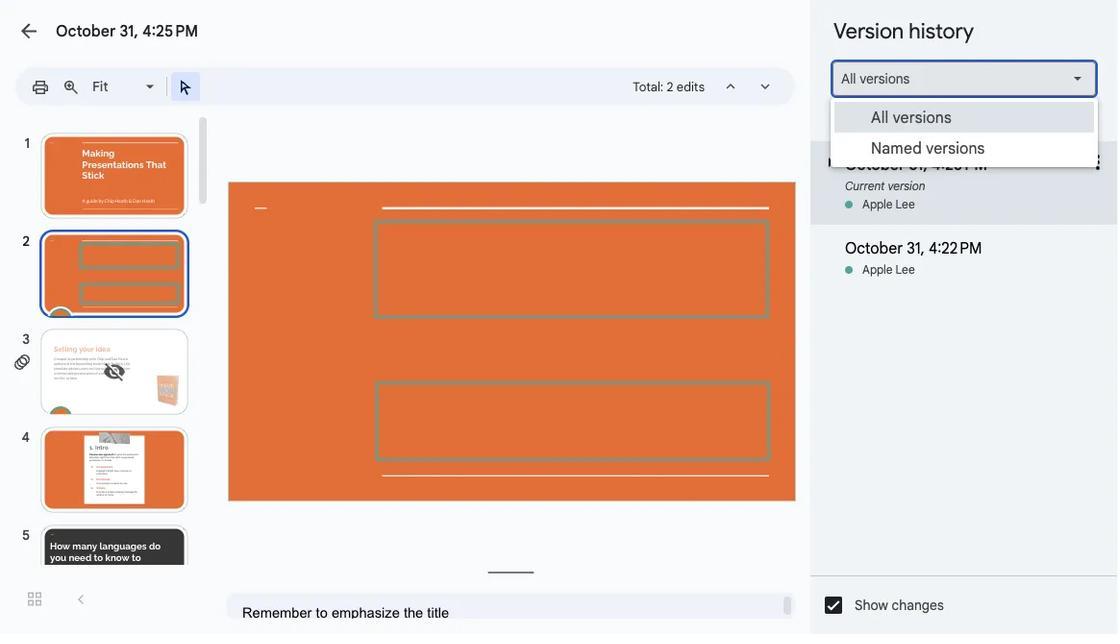 Task type: locate. For each thing, give the bounding box(es) containing it.
all down version
[[842, 70, 857, 87]]

31,
[[120, 21, 138, 40]]

0 horizontal spatial october
[[56, 21, 116, 40]]

versions down version
[[860, 70, 911, 87]]

lee
[[896, 198, 916, 212], [896, 263, 916, 278]]

named versions
[[872, 139, 986, 158]]

all versions list box
[[811, 62, 1119, 108]]

october
[[56, 21, 116, 40], [834, 118, 875, 131]]

2 apple lee from the top
[[863, 263, 916, 278]]

1 apple from the top
[[863, 198, 893, 212]]

versions up named versions
[[893, 108, 952, 127]]

versions
[[860, 70, 911, 87], [893, 108, 952, 127], [927, 139, 986, 158]]

1 vertical spatial october
[[834, 118, 875, 131]]

1 vertical spatial all
[[872, 108, 889, 127]]

version
[[888, 179, 926, 194]]

Zoom field
[[87, 73, 163, 101]]

current version
[[846, 179, 926, 194]]

all versions inside list box
[[842, 70, 911, 87]]

more actions image
[[1087, 128, 1110, 197]]

current
[[846, 179, 885, 194]]

october heading
[[811, 108, 1119, 141]]

apple lee
[[863, 198, 916, 212], [863, 263, 916, 278]]

october inside heading
[[834, 118, 875, 131]]

0 horizontal spatial all
[[842, 70, 857, 87]]

all up named
[[872, 108, 889, 127]]

named
[[872, 139, 923, 158]]

row group
[[811, 108, 1119, 291]]

1 vertical spatial all versions
[[872, 108, 952, 127]]

2
[[667, 79, 674, 94]]

2 lee from the top
[[896, 263, 916, 278]]

1 vertical spatial apple
[[863, 263, 893, 278]]

apple
[[863, 198, 893, 212], [863, 263, 893, 278]]

row group containing current version
[[811, 108, 1119, 291]]

all
[[842, 70, 857, 87], [872, 108, 889, 127]]

october up named
[[834, 118, 875, 131]]

all versions down version
[[842, 70, 911, 87]]

1 horizontal spatial october
[[834, 118, 875, 131]]

history
[[909, 17, 975, 44]]

1 vertical spatial apple lee
[[863, 263, 916, 278]]

version history application
[[0, 0, 1119, 635]]

all versions
[[842, 70, 911, 87], [872, 108, 952, 127]]

0 vertical spatial all
[[842, 70, 857, 87]]

all versions up named
[[872, 108, 952, 127]]

cell
[[811, 225, 1119, 263]]

0 vertical spatial lee
[[896, 198, 916, 212]]

expand detailed versions image
[[820, 151, 843, 220]]

0 vertical spatial apple
[[863, 198, 893, 212]]

october for october
[[834, 118, 875, 131]]

edits
[[677, 79, 705, 94]]

0 vertical spatial apple lee
[[863, 198, 916, 212]]

changes
[[892, 597, 944, 614]]

menu containing all versions
[[831, 98, 1099, 167]]

0 vertical spatial all versions
[[842, 70, 911, 87]]

main toolbar
[[23, 0, 201, 507]]

october left 31,
[[56, 21, 116, 40]]

current version cell
[[811, 128, 1119, 220]]

menu
[[831, 98, 1099, 167]]

0 vertical spatial october
[[56, 21, 116, 40]]

navigation inside version history application
[[0, 114, 212, 635]]

2 apple from the top
[[863, 263, 893, 278]]

navigation
[[0, 114, 212, 635]]

1 vertical spatial lee
[[896, 263, 916, 278]]

0 vertical spatial versions
[[860, 70, 911, 87]]

menu inside version history application
[[831, 98, 1099, 167]]

total: 2 edits heading
[[633, 75, 705, 98]]

versions right named
[[927, 139, 986, 158]]

show changes
[[855, 597, 944, 614]]

all inside option
[[842, 70, 857, 87]]

october inside menu bar banner
[[56, 21, 116, 40]]



Task type: vqa. For each thing, say whether or not it's contained in the screenshot.
PROFILE
no



Task type: describe. For each thing, give the bounding box(es) containing it.
all versions option
[[842, 69, 911, 89]]

Zoom text field
[[89, 73, 143, 100]]

1 horizontal spatial all
[[872, 108, 889, 127]]

mode and view toolbar
[[633, 67, 784, 106]]

menu bar banner
[[0, 0, 1119, 507]]

total: 2 edits
[[633, 79, 705, 94]]

show
[[855, 597, 889, 614]]

2 vertical spatial versions
[[927, 139, 986, 158]]

total:
[[633, 79, 664, 94]]

october 31, 4:25 pm
[[56, 21, 198, 40]]

october for october 31, 4:25 pm
[[56, 21, 116, 40]]

1 lee from the top
[[896, 198, 916, 212]]

4:25 pm
[[142, 21, 198, 40]]

1 apple lee from the top
[[863, 198, 916, 212]]

row group inside version history application
[[811, 108, 1119, 291]]

version history
[[834, 17, 975, 44]]

versions inside option
[[860, 70, 911, 87]]

Show changes checkbox
[[825, 597, 843, 615]]

1 vertical spatial versions
[[893, 108, 952, 127]]

version
[[834, 17, 904, 44]]

version history section
[[811, 0, 1119, 635]]



